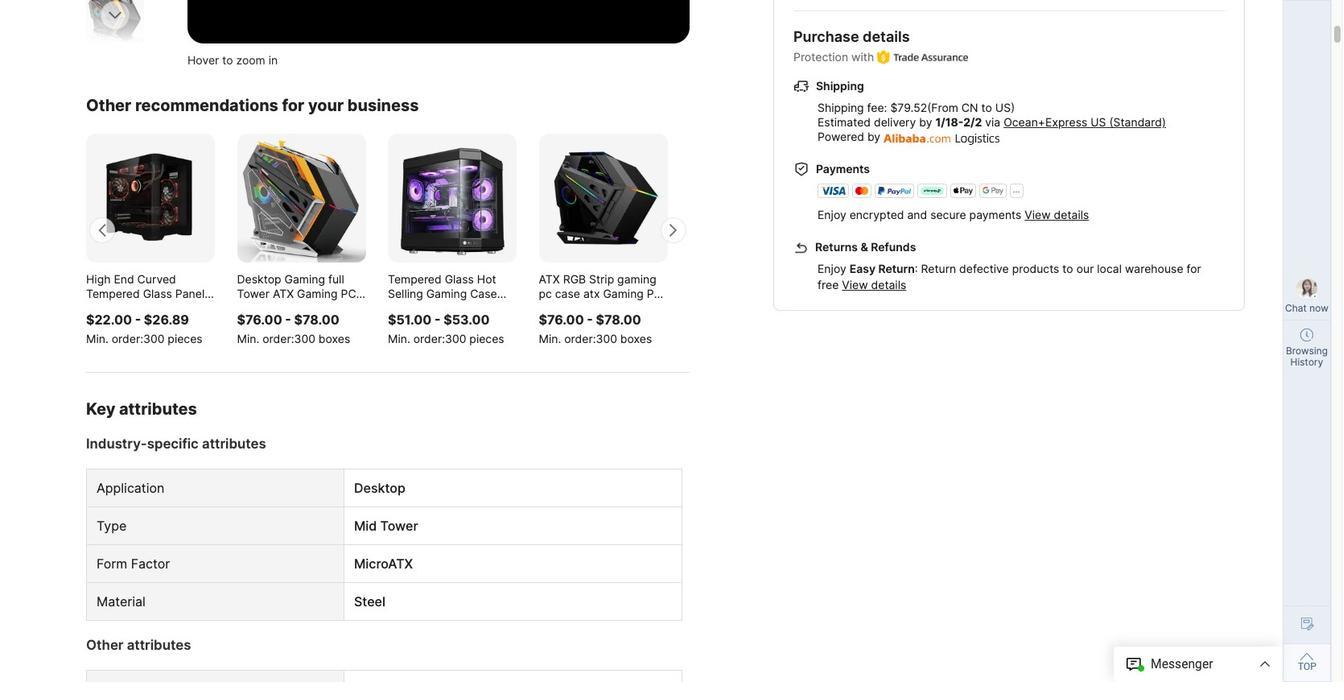 Task type: describe. For each thing, give the bounding box(es) containing it.
chat
[[1286, 302, 1308, 314]]

$78.00 inside desktop gaming full tower atx gaming pc computer case $76.00 - $78.00 min. order : 300 boxes
[[294, 312, 340, 328]]

$76.00 inside desktop gaming full tower atx gaming pc computer case $76.00 - $78.00 min. order : 300 boxes
[[237, 312, 282, 328]]

for inside : return defective products to our local warehouse for free
[[1187, 262, 1202, 276]]

$22.00
[[86, 312, 132, 328]]

boxes inside atx rgb strip gaming pc case atx gaming pc computer gaming cases $76.00 - $78.00 min. order : 300 boxes
[[621, 332, 652, 345]]

tower inside desktop gaming full tower atx gaming pc computer case $76.00 - $78.00 min. order : 300 boxes
[[237, 287, 270, 300]]

1 vertical spatial attributes
[[202, 436, 266, 452]]

- inside $51.00 - $53.00 min. order : 300 pieces
[[435, 312, 441, 328]]

$51.00
[[388, 312, 432, 328]]

order inside $51.00 - $53.00 min. order : 300 pieces
[[414, 332, 442, 345]]

pc inside atx rgb strip gaming pc case atx gaming pc computer gaming cases $76.00 - $78.00 min. order : 300 boxes
[[647, 287, 663, 300]]

returns
[[816, 240, 858, 254]]

application
[[97, 480, 165, 496]]

attributes for key attributes
[[119, 399, 197, 419]]

zoom
[[236, 53, 266, 67]]

hover
[[188, 53, 219, 67]]

key attributes
[[86, 399, 197, 419]]

: inside : return defective products to our local warehouse for free
[[915, 262, 918, 276]]

free
[[818, 278, 839, 292]]

secure
[[931, 207, 967, 221]]

other for other attributes
[[86, 637, 124, 653]]

payments
[[970, 207, 1022, 221]]

1 return from the left
[[879, 262, 915, 276]]

- inside atx rgb strip gaming pc case atx gaming pc computer gaming cases $76.00 - $78.00 min. order : 300 boxes
[[587, 312, 593, 328]]

cases
[[636, 301, 667, 315]]

: inside atx rgb strip gaming pc case atx gaming pc computer gaming cases $76.00 - $78.00 min. order : 300 boxes
[[593, 332, 596, 345]]

history
[[1291, 356, 1324, 368]]

computer
[[237, 301, 290, 315]]

enjoy encrypted and secure payments view details
[[818, 207, 1090, 221]]

$79.52
[[891, 101, 928, 115]]

atx rgb strip gaming pc case atx gaming pc computer gaming cases $76.00 - $78.00 min. order : 300 boxes
[[539, 272, 667, 345]]

estimated
[[818, 115, 871, 129]]

shipping for shipping fee: $79.52 ( from cn to us )
[[818, 101, 865, 115]]

: inside $22.00 - $26.89 min. order : 300 pieces
[[140, 332, 143, 345]]

1 horizontal spatial view
[[1025, 207, 1051, 221]]

1 horizontal spatial tower
[[381, 518, 418, 534]]

shipping for shipping
[[816, 79, 865, 93]]

delivery
[[874, 115, 917, 129]]

: return defective products to our local warehouse for free
[[818, 262, 1202, 292]]

order inside desktop gaming full tower atx gaming pc computer case $76.00 - $78.00 min. order : 300 boxes
[[263, 332, 291, 345]]

microatx
[[354, 556, 413, 572]]

protection
[[794, 50, 849, 64]]

desktop for desktop
[[354, 480, 406, 496]]

order inside atx rgb strip gaming pc case atx gaming pc computer gaming cases $76.00 - $78.00 min. order : 300 boxes
[[565, 332, 593, 345]]

factor
[[131, 556, 170, 572]]

us for (standard)
[[1091, 115, 1107, 129]]

min. inside desktop gaming full tower atx gaming pc computer case $76.00 - $78.00 min. order : 300 boxes
[[237, 332, 260, 345]]

order inside $22.00 - $26.89 min. order : 300 pieces
[[112, 332, 140, 345]]

purchase
[[794, 28, 860, 45]]

your
[[308, 96, 344, 115]]

details for view details
[[872, 278, 907, 292]]

type
[[97, 518, 127, 534]]

desktop for desktop gaming full tower atx gaming pc computer case $76.00 - $78.00 min. order : 300 boxes
[[237, 272, 281, 286]]

strip
[[589, 272, 615, 286]]

purchase details
[[794, 28, 910, 45]]

our
[[1077, 262, 1095, 276]]

300 inside $51.00 - $53.00 min. order : 300 pieces
[[445, 332, 467, 345]]

enjoy for enjoy encrypted and secure payments view details
[[818, 207, 847, 221]]

enjoy for enjoy easy return
[[818, 262, 847, 276]]

enjoy easy return
[[818, 262, 915, 276]]

computer
[[539, 301, 590, 315]]

form factor
[[97, 556, 170, 572]]

: inside desktop gaming full tower atx gaming pc computer case $76.00 - $78.00 min. order : 300 boxes
[[291, 332, 294, 345]]

1 vertical spatial gaming
[[593, 301, 632, 315]]

from
[[932, 101, 959, 115]]

shipping fee: $79.52 ( from cn to us )
[[818, 101, 1016, 115]]

$76.00 inside atx rgb strip gaming pc case atx gaming pc computer gaming cases $76.00 - $78.00 min. order : 300 boxes
[[539, 312, 584, 328]]

···
[[1013, 186, 1021, 197]]

recommendations
[[135, 96, 278, 115]]

browsing
[[1287, 345, 1329, 357]]

chat now
[[1286, 302, 1329, 314]]

ocean+express
[[1004, 115, 1088, 129]]

products
[[1013, 262, 1060, 276]]

$22.00 - $26.89 min. order : 300 pieces
[[86, 312, 203, 345]]

full
[[328, 272, 344, 286]]

via
[[986, 115, 1001, 129]]

return inside : return defective products to our local warehouse for free
[[922, 262, 957, 276]]

protection with
[[794, 50, 875, 64]]

2/2
[[964, 115, 983, 129]]

and
[[908, 207, 928, 221]]

material
[[97, 593, 146, 610]]

&
[[861, 240, 869, 254]]

case
[[293, 301, 320, 315]]

rgb
[[563, 272, 586, 286]]



Task type: locate. For each thing, give the bounding box(es) containing it.
2 min. from the left
[[237, 332, 260, 345]]

)
[[1011, 101, 1016, 115]]

300 down case
[[294, 332, 316, 345]]

min. inside $22.00 - $26.89 min. order : 300 pieces
[[86, 332, 109, 345]]

2 vertical spatial attributes
[[127, 637, 191, 653]]

min.
[[86, 332, 109, 345], [237, 332, 260, 345], [388, 332, 411, 345], [539, 332, 562, 345]]

list
[[86, 134, 690, 346]]

boxes down case
[[319, 332, 350, 345]]

boxes down cases
[[621, 332, 652, 345]]

order down "$22.00"
[[112, 332, 140, 345]]

2 - from the left
[[285, 312, 291, 328]]

tower up computer
[[237, 287, 270, 300]]

details down enjoy easy return
[[872, 278, 907, 292]]

1 vertical spatial by
[[868, 130, 881, 144]]

gaming down atx
[[593, 301, 632, 315]]

desktop up mid tower
[[354, 480, 406, 496]]

us up via
[[996, 101, 1011, 115]]

3 min. from the left
[[388, 332, 411, 345]]

1 order from the left
[[112, 332, 140, 345]]

arrow left image
[[96, 222, 109, 239]]

2 vertical spatial to
[[1063, 262, 1074, 276]]

refunds
[[871, 240, 917, 254]]

list containing $22.00 - $26.89
[[86, 134, 690, 346]]

arrow right image
[[668, 222, 680, 239]]

0 horizontal spatial tower
[[237, 287, 270, 300]]

0 vertical spatial for
[[282, 96, 305, 115]]

details
[[863, 28, 910, 45], [1054, 207, 1090, 221], [872, 278, 907, 292]]

pieces down the $26.89
[[168, 332, 203, 345]]

key
[[86, 399, 115, 419]]

(standard)
[[1110, 115, 1167, 129]]

form
[[97, 556, 127, 572]]

attributes right specific
[[202, 436, 266, 452]]

0 horizontal spatial pc
[[341, 287, 356, 300]]

300 inside $22.00 - $26.89 min. order : 300 pieces
[[143, 332, 165, 345]]

industry-
[[86, 436, 147, 452]]

other for other recommendations for your business
[[86, 96, 131, 115]]

0 horizontal spatial return
[[879, 262, 915, 276]]

return down 'refunds'
[[879, 262, 915, 276]]

2 $78.00 from the left
[[596, 312, 642, 328]]

gaming
[[618, 272, 657, 286], [593, 301, 632, 315]]

local
[[1098, 262, 1122, 276]]

1 vertical spatial shipping
[[818, 101, 865, 115]]

1 vertical spatial other
[[86, 637, 124, 653]]

2 vertical spatial details
[[872, 278, 907, 292]]

attributes for other attributes
[[127, 637, 191, 653]]

atx up pc
[[539, 272, 560, 286]]

pieces down $53.00
[[470, 332, 505, 345]]

1 - from the left
[[135, 312, 141, 328]]

$78.00 down atx
[[596, 312, 642, 328]]

to up "estimated delivery by 1/18-2/2 via ocean+express us (standard)"
[[982, 101, 993, 115]]

to left zoom
[[222, 53, 233, 67]]

$53.00
[[444, 312, 490, 328]]

$26.89
[[144, 312, 189, 328]]

desktop
[[237, 272, 281, 286], [354, 480, 406, 496]]

enjoy up returns
[[818, 207, 847, 221]]

1 vertical spatial for
[[1187, 262, 1202, 276]]

1 horizontal spatial return
[[922, 262, 957, 276]]

min. inside atx rgb strip gaming pc case atx gaming pc computer gaming cases $76.00 - $78.00 min. order : 300 boxes
[[539, 332, 562, 345]]

specific
[[147, 436, 199, 452]]

returns & refunds
[[816, 240, 917, 254]]

atx inside atx rgb strip gaming pc case atx gaming pc computer gaming cases $76.00 - $78.00 min. order : 300 boxes
[[539, 272, 560, 286]]

enjoy
[[818, 207, 847, 221], [818, 262, 847, 276]]

0 vertical spatial other
[[86, 96, 131, 115]]

1 other from the top
[[86, 96, 131, 115]]

details up our
[[1054, 207, 1090, 221]]

1 vertical spatial atx
[[273, 287, 294, 300]]

for left your
[[282, 96, 305, 115]]

min. down $51.00 on the left of page
[[388, 332, 411, 345]]

pieces inside $22.00 - $26.89 min. order : 300 pieces
[[168, 332, 203, 345]]

boxes inside desktop gaming full tower atx gaming pc computer case $76.00 - $78.00 min. order : 300 boxes
[[319, 332, 350, 345]]

300
[[143, 332, 165, 345], [294, 332, 316, 345], [445, 332, 467, 345], [596, 332, 618, 345]]

warehouse
[[1126, 262, 1184, 276]]

1 horizontal spatial $78.00
[[596, 312, 642, 328]]

industry-specific attributes
[[86, 436, 266, 452]]

pieces for $51.00 - $53.00
[[470, 332, 505, 345]]

0 horizontal spatial to
[[222, 53, 233, 67]]

0 horizontal spatial by
[[868, 130, 881, 144]]

attributes up specific
[[119, 399, 197, 419]]

1 vertical spatial enjoy
[[818, 262, 847, 276]]

view right payments
[[1025, 207, 1051, 221]]

1 horizontal spatial pc
[[647, 287, 663, 300]]

1 enjoy from the top
[[818, 207, 847, 221]]

: down case
[[291, 332, 294, 345]]

: down $53.00
[[442, 332, 445, 345]]

min. down "$22.00"
[[86, 332, 109, 345]]

other recommendations for your business
[[86, 96, 419, 115]]

1 horizontal spatial us
[[1091, 115, 1107, 129]]

-
[[135, 312, 141, 328], [285, 312, 291, 328], [435, 312, 441, 328], [587, 312, 593, 328]]

shipping up estimated
[[818, 101, 865, 115]]

2 enjoy from the top
[[818, 262, 847, 276]]

to
[[222, 53, 233, 67], [982, 101, 993, 115], [1063, 262, 1074, 276]]

1 boxes from the left
[[319, 332, 350, 345]]

1 $76.00 from the left
[[237, 312, 282, 328]]

browsing history
[[1287, 345, 1329, 368]]

2 other from the top
[[86, 637, 124, 653]]

1 pieces from the left
[[168, 332, 203, 345]]

0 horizontal spatial pieces
[[168, 332, 203, 345]]

- right $51.00 on the left of page
[[435, 312, 441, 328]]

desktop up computer
[[237, 272, 281, 286]]

mid tower
[[354, 518, 418, 534]]

2 300 from the left
[[294, 332, 316, 345]]

case
[[555, 287, 581, 300]]

order down the computer
[[565, 332, 593, 345]]

1 horizontal spatial by
[[920, 115, 933, 129]]

3 order from the left
[[414, 332, 442, 345]]

- inside desktop gaming full tower atx gaming pc computer case $76.00 - $78.00 min. order : 300 boxes
[[285, 312, 291, 328]]

shipping down protection with on the top right
[[816, 79, 865, 93]]

1 vertical spatial view
[[842, 278, 869, 292]]

mid
[[354, 518, 377, 534]]

by down (
[[920, 115, 933, 129]]

0 vertical spatial atx
[[539, 272, 560, 286]]

details up with
[[863, 28, 910, 45]]

- left case
[[285, 312, 291, 328]]

1 horizontal spatial desktop
[[354, 480, 406, 496]]

- left the $26.89
[[135, 312, 141, 328]]

1 vertical spatial to
[[982, 101, 993, 115]]

300 down atx
[[596, 332, 618, 345]]

2 boxes from the left
[[621, 332, 652, 345]]

with
[[852, 50, 875, 64]]

0 horizontal spatial boxes
[[319, 332, 350, 345]]

desktop gaming full tower atx gaming pc computer case $76.00 - $78.00 min. order : 300 boxes
[[237, 272, 356, 345]]

0 vertical spatial enjoy
[[818, 207, 847, 221]]

- down atx
[[587, 312, 593, 328]]

pieces for $22.00 - $26.89
[[168, 332, 203, 345]]

arrow down image
[[109, 7, 122, 24]]

powered
[[818, 130, 865, 144]]

$78.00
[[294, 312, 340, 328], [596, 312, 642, 328]]

300 down the $26.89
[[143, 332, 165, 345]]

$51.00 - $53.00 min. order : 300 pieces
[[388, 312, 505, 345]]

0 horizontal spatial $76.00
[[237, 312, 282, 328]]

300 down $53.00
[[445, 332, 467, 345]]

$76.00
[[237, 312, 282, 328], [539, 312, 584, 328]]

1 300 from the left
[[143, 332, 165, 345]]

us for )
[[996, 101, 1011, 115]]

us left (standard)
[[1091, 115, 1107, 129]]

2 pieces from the left
[[470, 332, 505, 345]]

0 vertical spatial shipping
[[816, 79, 865, 93]]

0 horizontal spatial for
[[282, 96, 305, 115]]

enjoy up free
[[818, 262, 847, 276]]

1 horizontal spatial pieces
[[470, 332, 505, 345]]

atx up computer
[[273, 287, 294, 300]]

2 $76.00 from the left
[[539, 312, 584, 328]]

us
[[996, 101, 1011, 115], [1091, 115, 1107, 129]]

gaming up cases
[[618, 272, 657, 286]]

gaming inside atx rgb strip gaming pc case atx gaming pc computer gaming cases $76.00 - $78.00 min. order : 300 boxes
[[603, 287, 644, 300]]

0 horizontal spatial atx
[[273, 287, 294, 300]]

by down delivery
[[868, 130, 881, 144]]

1 horizontal spatial boxes
[[621, 332, 652, 345]]

0 vertical spatial us
[[996, 101, 1011, 115]]

2 horizontal spatial to
[[1063, 262, 1074, 276]]

: down 'refunds'
[[915, 262, 918, 276]]

for
[[282, 96, 305, 115], [1187, 262, 1202, 276]]

1 vertical spatial desktop
[[354, 480, 406, 496]]

order down computer
[[263, 332, 291, 345]]

now
[[1310, 302, 1329, 314]]

1 vertical spatial us
[[1091, 115, 1107, 129]]

other
[[86, 96, 131, 115], [86, 637, 124, 653]]

pc inside desktop gaming full tower atx gaming pc computer case $76.00 - $78.00 min. order : 300 boxes
[[341, 287, 356, 300]]

return
[[879, 262, 915, 276], [922, 262, 957, 276]]

0 vertical spatial view
[[1025, 207, 1051, 221]]

(
[[928, 101, 932, 115]]

estimated delivery by 1/18-2/2 via ocean+express us (standard)
[[818, 115, 1167, 129]]

encrypted
[[850, 207, 905, 221]]

pc up cases
[[647, 287, 663, 300]]

min. down the computer
[[539, 332, 562, 345]]

desktop inside desktop gaming full tower atx gaming pc computer case $76.00 - $78.00 min. order : 300 boxes
[[237, 272, 281, 286]]

- inside $22.00 - $26.89 min. order : 300 pieces
[[135, 312, 141, 328]]

order down $51.00 on the left of page
[[414, 332, 442, 345]]

1 horizontal spatial $76.00
[[539, 312, 584, 328]]

: inside $51.00 - $53.00 min. order : 300 pieces
[[442, 332, 445, 345]]

4 300 from the left
[[596, 332, 618, 345]]

business
[[348, 96, 419, 115]]

1 min. from the left
[[86, 332, 109, 345]]

min. down computer
[[237, 332, 260, 345]]

steel
[[354, 593, 386, 610]]

defective
[[960, 262, 1010, 276]]

4 - from the left
[[587, 312, 593, 328]]

0 vertical spatial to
[[222, 53, 233, 67]]

1 horizontal spatial for
[[1187, 262, 1202, 276]]

boxes
[[319, 332, 350, 345], [621, 332, 652, 345]]

1 vertical spatial details
[[1054, 207, 1090, 221]]

1 horizontal spatial atx
[[539, 272, 560, 286]]

3 - from the left
[[435, 312, 441, 328]]

powered by
[[818, 130, 881, 144]]

by
[[920, 115, 933, 129], [868, 130, 881, 144]]

atx
[[539, 272, 560, 286], [273, 287, 294, 300]]

0 horizontal spatial us
[[996, 101, 1011, 115]]

pc
[[539, 287, 552, 300]]

: up "key attributes"
[[140, 332, 143, 345]]

0 vertical spatial attributes
[[119, 399, 197, 419]]

300 inside atx rgb strip gaming pc case atx gaming pc computer gaming cases $76.00 - $78.00 min. order : 300 boxes
[[596, 332, 618, 345]]

2 order from the left
[[263, 332, 291, 345]]

details for purchase details
[[863, 28, 910, 45]]

1 vertical spatial tower
[[381, 518, 418, 534]]

fee:
[[868, 101, 888, 115]]

pieces
[[168, 332, 203, 345], [470, 332, 505, 345]]

3 300 from the left
[[445, 332, 467, 345]]

in
[[269, 53, 278, 67]]

4 min. from the left
[[539, 332, 562, 345]]

shipping
[[816, 79, 865, 93], [818, 101, 865, 115]]

pieces inside $51.00 - $53.00 min. order : 300 pieces
[[470, 332, 505, 345]]

tower
[[237, 287, 270, 300], [381, 518, 418, 534]]

to inside : return defective products to our local warehouse for free
[[1063, 262, 1074, 276]]

0 vertical spatial gaming
[[618, 272, 657, 286]]

1 pc from the left
[[341, 287, 356, 300]]

0 vertical spatial tower
[[237, 287, 270, 300]]

to left our
[[1063, 262, 1074, 276]]

view details
[[842, 278, 907, 292]]

2 return from the left
[[922, 262, 957, 276]]

0 horizontal spatial $78.00
[[294, 312, 340, 328]]

cn
[[962, 101, 979, 115]]

for right warehouse
[[1187, 262, 1202, 276]]

atx
[[584, 287, 600, 300]]

$78.00 inside atx rgb strip gaming pc case atx gaming pc computer gaming cases $76.00 - $78.00 min. order : 300 boxes
[[596, 312, 642, 328]]

0 horizontal spatial desktop
[[237, 272, 281, 286]]

pc down full
[[341, 287, 356, 300]]

4 order from the left
[[565, 332, 593, 345]]

easy
[[850, 262, 876, 276]]

1 $78.00 from the left
[[294, 312, 340, 328]]

tower right mid
[[381, 518, 418, 534]]

0 vertical spatial details
[[863, 28, 910, 45]]

: down atx
[[593, 332, 596, 345]]

min. inside $51.00 - $53.00 min. order : 300 pieces
[[388, 332, 411, 345]]

view
[[1025, 207, 1051, 221], [842, 278, 869, 292]]

attributes down material
[[127, 637, 191, 653]]

return left defective
[[922, 262, 957, 276]]

$76.00 left case
[[237, 312, 282, 328]]

hover to zoom in
[[188, 53, 278, 67]]

view down easy
[[842, 278, 869, 292]]

1/18-
[[936, 115, 964, 129]]

attributes
[[119, 399, 197, 419], [202, 436, 266, 452], [127, 637, 191, 653]]

300 inside desktop gaming full tower atx gaming pc computer case $76.00 - $78.00 min. order : 300 boxes
[[294, 332, 316, 345]]

0 horizontal spatial view
[[842, 278, 869, 292]]

$78.00 down full
[[294, 312, 340, 328]]

$76.00 down case
[[539, 312, 584, 328]]

0 vertical spatial desktop
[[237, 272, 281, 286]]

pc
[[341, 287, 356, 300], [647, 287, 663, 300]]

2 pc from the left
[[647, 287, 663, 300]]

0 vertical spatial by
[[920, 115, 933, 129]]

1 horizontal spatial to
[[982, 101, 993, 115]]

payments
[[816, 161, 870, 175]]

other attributes
[[86, 637, 191, 653]]

atx inside desktop gaming full tower atx gaming pc computer case $76.00 - $78.00 min. order : 300 boxes
[[273, 287, 294, 300]]



Task type: vqa. For each thing, say whether or not it's contained in the screenshot.
right to
yes



